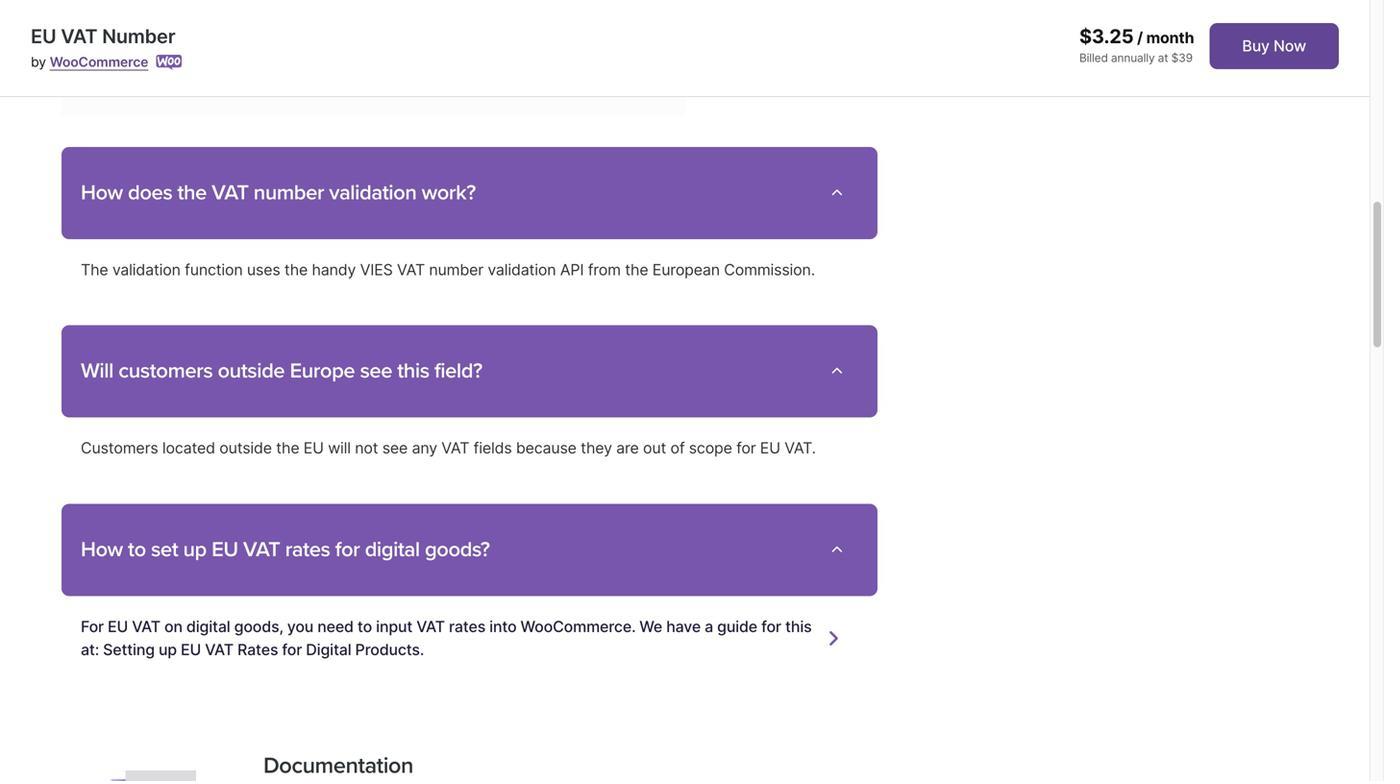 Task type: locate. For each thing, give the bounding box(es) containing it.
0 vertical spatial number
[[254, 180, 324, 206]]

to left set
[[128, 538, 146, 563]]

european
[[653, 260, 720, 279]]

function
[[185, 260, 243, 279]]

customers
[[81, 439, 158, 458]]

1 vertical spatial rates
[[449, 618, 486, 637]]

the
[[81, 260, 108, 279]]

number up the uses at the left top
[[254, 180, 324, 206]]

0 vertical spatial to
[[128, 538, 146, 563]]

1 vertical spatial up
[[159, 641, 177, 660]]

uses
[[247, 260, 280, 279]]

digital right the on
[[186, 618, 230, 637]]

digital left goods?
[[365, 538, 420, 563]]

up down the on
[[159, 641, 177, 660]]

validation left api
[[488, 260, 556, 279]]

0 horizontal spatial this
[[397, 359, 430, 384]]

are
[[617, 439, 639, 458]]

at
[[1159, 51, 1169, 65]]

eu vat number field with focus showing the label above and description below, both editable in the setting image
[[62, 0, 687, 116]]

1 vertical spatial how
[[81, 538, 123, 563]]

see right not
[[383, 439, 408, 458]]

1 vertical spatial number
[[429, 260, 484, 279]]

this left field?
[[397, 359, 430, 384]]

see
[[360, 359, 392, 384], [383, 439, 408, 458]]

1 horizontal spatial this
[[786, 618, 812, 637]]

from
[[588, 260, 621, 279]]

into
[[490, 618, 517, 637]]

number down work?
[[429, 260, 484, 279]]

eu vat number
[[31, 25, 176, 48]]

on
[[164, 618, 183, 637]]

$3.25 / month billed annually at $39
[[1080, 25, 1195, 65]]

digital
[[306, 641, 352, 660]]

need
[[318, 618, 354, 637]]

up inside "for eu vat on digital goods, you need to input vat rates into woocommerce. we have a guide for this at: setting up eu vat rates for digital products."
[[159, 641, 177, 660]]

to
[[128, 538, 146, 563], [358, 618, 372, 637]]

1 horizontal spatial validation
[[329, 180, 417, 206]]

woocommerce.
[[521, 618, 636, 637]]

validation left work?
[[329, 180, 417, 206]]

for right guide
[[762, 618, 782, 637]]

to right need
[[358, 618, 372, 637]]

vat right any
[[442, 439, 470, 458]]

how left 'does'
[[81, 180, 123, 206]]

up right set
[[183, 538, 207, 563]]

woocommerce
[[50, 54, 148, 70]]

the
[[177, 180, 207, 206], [285, 260, 308, 279], [625, 260, 649, 279], [276, 439, 300, 458]]

field?
[[435, 359, 483, 384]]

how does the vat number validation work?
[[81, 180, 476, 206]]

how left set
[[81, 538, 123, 563]]

see right europe
[[360, 359, 392, 384]]

the right the from
[[625, 260, 649, 279]]

vat up function
[[212, 180, 249, 206]]

europe
[[290, 359, 355, 384]]

how for how to set up eu vat rates for digital goods?
[[81, 538, 123, 563]]

digital
[[365, 538, 420, 563], [186, 618, 230, 637]]

0 vertical spatial see
[[360, 359, 392, 384]]

now
[[1274, 37, 1307, 55]]

for up need
[[335, 538, 360, 563]]

by woocommerce
[[31, 54, 148, 70]]

setting
[[103, 641, 155, 660]]

this
[[397, 359, 430, 384], [786, 618, 812, 637]]

this left angle right icon
[[786, 618, 812, 637]]

vat up 'by woocommerce'
[[61, 25, 98, 48]]

for eu vat on digital goods, you need to input vat rates into woocommerce. we have a guide for this at: setting up eu vat rates for digital products. link
[[81, 616, 828, 662]]

1 vertical spatial this
[[786, 618, 812, 637]]

$39
[[1172, 51, 1193, 65]]

0 vertical spatial this
[[397, 359, 430, 384]]

1 vertical spatial digital
[[186, 618, 230, 637]]

vat left rates
[[205, 641, 234, 660]]

number
[[254, 180, 324, 206], [429, 260, 484, 279]]

fields
[[474, 439, 512, 458]]

validation
[[329, 180, 417, 206], [112, 260, 181, 279], [488, 260, 556, 279]]

because
[[516, 439, 577, 458]]

0 horizontal spatial digital
[[186, 618, 230, 637]]

2 horizontal spatial validation
[[488, 260, 556, 279]]

outside left europe
[[218, 359, 285, 384]]

how for how does the vat number validation work?
[[81, 180, 123, 206]]

validation right "the"
[[112, 260, 181, 279]]

buy now link
[[1210, 23, 1340, 69]]

1 horizontal spatial to
[[358, 618, 372, 637]]

goods?
[[425, 538, 490, 563]]

outside for customers
[[218, 359, 285, 384]]

for
[[737, 439, 756, 458], [335, 538, 360, 563], [762, 618, 782, 637], [282, 641, 302, 660]]

eu right set
[[212, 538, 238, 563]]

up
[[183, 538, 207, 563], [159, 641, 177, 660]]

2 how from the top
[[81, 538, 123, 563]]

rates
[[285, 538, 330, 563], [449, 618, 486, 637]]

0 vertical spatial up
[[183, 538, 207, 563]]

1 horizontal spatial digital
[[365, 538, 420, 563]]

how
[[81, 180, 123, 206], [81, 538, 123, 563]]

goods,
[[234, 618, 283, 637]]

annually
[[1112, 51, 1155, 65]]

have
[[667, 618, 701, 637]]

vat
[[61, 25, 98, 48], [212, 180, 249, 206], [397, 260, 425, 279], [442, 439, 470, 458], [243, 538, 280, 563], [132, 618, 161, 637], [417, 618, 445, 637], [205, 641, 234, 660]]

0 vertical spatial outside
[[218, 359, 285, 384]]

1 horizontal spatial rates
[[449, 618, 486, 637]]

outside right located
[[219, 439, 272, 458]]

rates up you at the left bottom of page
[[285, 538, 330, 563]]

0 horizontal spatial rates
[[285, 538, 330, 563]]

rates left into
[[449, 618, 486, 637]]

1 how from the top
[[81, 180, 123, 206]]

month
[[1147, 28, 1195, 47]]

the left will
[[276, 439, 300, 458]]

0 vertical spatial how
[[81, 180, 123, 206]]

0 horizontal spatial number
[[254, 180, 324, 206]]

vat left the on
[[132, 618, 161, 637]]

outside
[[218, 359, 285, 384], [219, 439, 272, 458]]

0 horizontal spatial up
[[159, 641, 177, 660]]

1 vertical spatial outside
[[219, 439, 272, 458]]

not
[[355, 439, 378, 458]]

api
[[560, 260, 584, 279]]

this inside "for eu vat on digital goods, you need to input vat rates into woocommerce. we have a guide for this at: setting up eu vat rates for digital products."
[[786, 618, 812, 637]]

1 vertical spatial to
[[358, 618, 372, 637]]

0 horizontal spatial to
[[128, 538, 146, 563]]

eu
[[31, 25, 56, 48], [304, 439, 324, 458], [761, 439, 781, 458], [212, 538, 238, 563], [108, 618, 128, 637], [181, 641, 201, 660]]



Task type: describe. For each thing, give the bounding box(es) containing it.
vies
[[360, 260, 393, 279]]

will
[[81, 359, 114, 384]]

$3.25
[[1080, 25, 1134, 48]]

the right 'does'
[[177, 180, 207, 206]]

located
[[162, 439, 215, 458]]

handy
[[312, 260, 356, 279]]

by
[[31, 54, 46, 70]]

the validation function uses the handy vies vat number validation api from the european commission.
[[81, 260, 816, 279]]

work?
[[422, 180, 476, 206]]

to inside "for eu vat on digital goods, you need to input vat rates into woocommerce. we have a guide for this at: setting up eu vat rates for digital products."
[[358, 618, 372, 637]]

out
[[643, 439, 667, 458]]

customers located outside the eu will not see any vat fields because they are out of scope for eu vat.
[[81, 439, 816, 458]]

buy now
[[1243, 37, 1307, 55]]

1 horizontal spatial up
[[183, 538, 207, 563]]

number
[[102, 25, 176, 48]]

vat up the goods,
[[243, 538, 280, 563]]

the right the uses at the left top
[[285, 260, 308, 279]]

will customers outside europe see this field?
[[81, 359, 483, 384]]

at:
[[81, 641, 99, 660]]

0 vertical spatial rates
[[285, 538, 330, 563]]

they
[[581, 439, 612, 458]]

documentation
[[264, 753, 413, 780]]

vat.
[[785, 439, 816, 458]]

how to set up eu vat rates for digital goods?
[[81, 538, 490, 563]]

any
[[412, 439, 438, 458]]

will
[[328, 439, 351, 458]]

eu up setting
[[108, 618, 128, 637]]

0 horizontal spatial validation
[[112, 260, 181, 279]]

buy
[[1243, 37, 1270, 55]]

outside for located
[[219, 439, 272, 458]]

commission.
[[724, 260, 816, 279]]

eu up the by
[[31, 25, 56, 48]]

for eu vat on digital goods, you need to input vat rates into woocommerce. we have a guide for this at: setting up eu vat rates for digital products.
[[81, 618, 812, 660]]

we
[[640, 618, 663, 637]]

/
[[1138, 28, 1144, 47]]

set
[[151, 538, 178, 563]]

guide
[[718, 618, 758, 637]]

does
[[128, 180, 172, 206]]

rates inside "for eu vat on digital goods, you need to input vat rates into woocommerce. we have a guide for this at: setting up eu vat rates for digital products."
[[449, 618, 486, 637]]

developed by woocommerce image
[[156, 55, 182, 70]]

rates
[[238, 641, 278, 660]]

woocommerce link
[[50, 54, 148, 70]]

1 horizontal spatial number
[[429, 260, 484, 279]]

for
[[81, 618, 104, 637]]

vat right "input"
[[417, 618, 445, 637]]

you
[[287, 618, 314, 637]]

products.
[[355, 641, 424, 660]]

customers
[[119, 359, 213, 384]]

input
[[376, 618, 413, 637]]

angle right image
[[828, 630, 840, 649]]

0 vertical spatial digital
[[365, 538, 420, 563]]

eu down the on
[[181, 641, 201, 660]]

a
[[705, 618, 714, 637]]

digital inside "for eu vat on digital goods, you need to input vat rates into woocommerce. we have a guide for this at: setting up eu vat rates for digital products."
[[186, 618, 230, 637]]

scope
[[689, 439, 733, 458]]

of
[[671, 439, 685, 458]]

for down you at the left bottom of page
[[282, 641, 302, 660]]

eu left vat.
[[761, 439, 781, 458]]

billed
[[1080, 51, 1109, 65]]

1 vertical spatial see
[[383, 439, 408, 458]]

vat right vies
[[397, 260, 425, 279]]

for right scope
[[737, 439, 756, 458]]

eu left will
[[304, 439, 324, 458]]



Task type: vqa. For each thing, say whether or not it's contained in the screenshot.
NOT
yes



